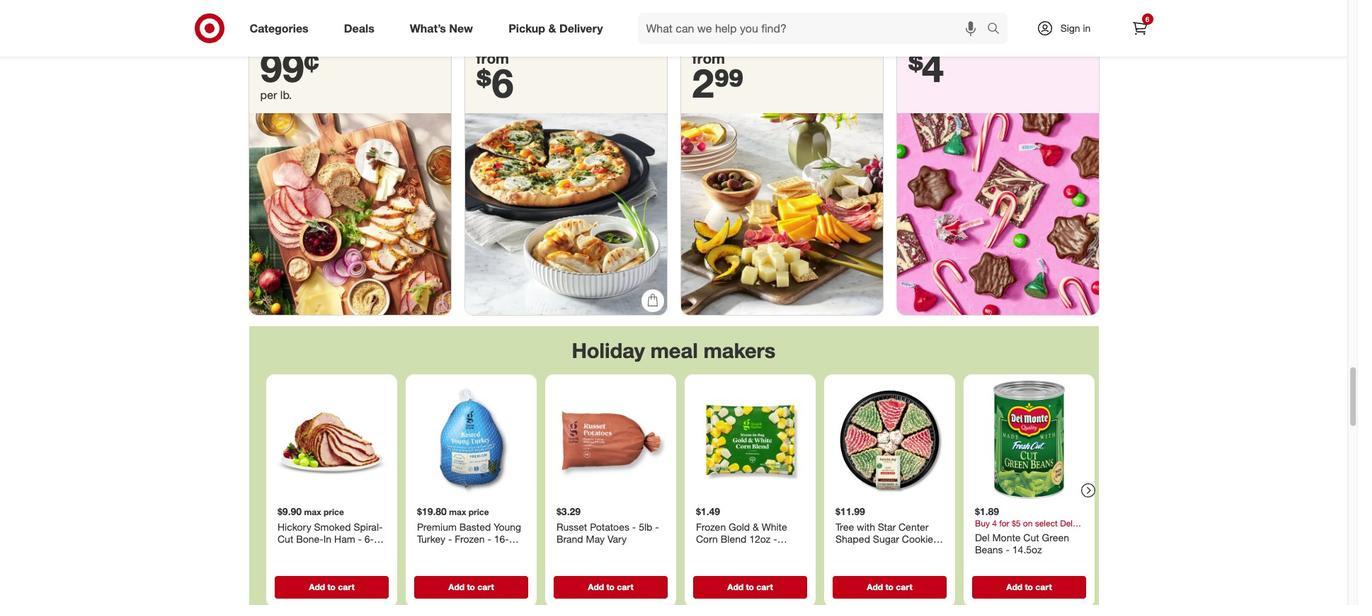Task type: describe. For each thing, give the bounding box(es) containing it.
$1.49
[[696, 506, 720, 518]]

$1.49 frozen gold & white corn blend 12oz - good & gather™
[[696, 506, 787, 558]]

cut inside del monte cut green beans - 14.5oz
[[1023, 532, 1039, 544]]

ham
[[321, 18, 350, 36]]

hickory
[[277, 521, 311, 533]]

day™
[[873, 558, 896, 570]]

tray
[[862, 546, 880, 558]]

premium
[[417, 521, 456, 533]]

frozen inside $19.80 max price premium basted young turkey - frozen - 16- 20lbs - price per lb - good & gather™
[[455, 533, 485, 545]]

russet
[[556, 521, 587, 533]]

with
[[857, 521, 875, 533]]

cart for $11.99 tree with star center shaped sugar cookie value tray - 22.5oz - favorite day™
[[896, 582, 912, 593]]

holiday candy from
[[908, 18, 1003, 52]]

tree
[[835, 521, 854, 533]]

- down ham
[[353, 546, 357, 558]]

add to cart button for -
[[414, 576, 528, 599]]

10
[[374, 533, 385, 545]]

turkey inside $19.80 max price premium basted young turkey - frozen - 16- 20lbs - price per lb - good & gather™
[[417, 533, 445, 545]]

6-
[[364, 533, 374, 545]]

favorite
[[835, 558, 870, 570]]

add for blend
[[727, 582, 743, 593]]

20lbs
[[417, 546, 441, 558]]

- inside del monte cut green beans - 14.5oz
[[1006, 544, 1010, 556]]

delivery
[[559, 21, 603, 35]]

add for cut
[[309, 582, 325, 593]]

$19.80
[[417, 506, 446, 518]]

- left 5lb
[[632, 521, 636, 533]]

99
[[714, 59, 744, 107]]

& down blend
[[724, 546, 730, 558]]

$19.80 max price premium basted young turkey - frozen - 16- 20lbs - price per lb - good & gather™
[[417, 506, 521, 570]]

add to cart button for 12oz
[[693, 576, 807, 599]]

cart for $9.90 max price hickory smoked spiral- cut bone-in ham - 6-10 lbs - price per lb - market pantry™
[[338, 582, 354, 593]]

5lb
[[639, 521, 652, 533]]

$9.90
[[277, 506, 301, 518]]

what's new link
[[398, 13, 491, 44]]

shaped
[[835, 533, 870, 545]]

price up smoked on the left bottom of page
[[323, 507, 344, 518]]

6 add from the left
[[1006, 582, 1022, 593]]

to for cookie
[[885, 582, 893, 593]]

add to cart for cookie
[[867, 582, 912, 593]]

corn
[[696, 533, 718, 545]]

22.5oz
[[889, 546, 919, 558]]

russet potatoes - 5lb - brand may vary image
[[551, 380, 670, 500]]

del monte cut green beans - 14.5oz image
[[969, 380, 1089, 500]]

- down cookie
[[921, 546, 925, 558]]

16-
[[494, 533, 509, 545]]

6 to from the left
[[1025, 582, 1033, 593]]

sign
[[1061, 22, 1081, 34]]

- inside the $1.49 frozen gold & white corn blend 12oz - good & gather™
[[773, 533, 777, 545]]

potatoes
[[590, 521, 629, 533]]

- down 16-
[[504, 546, 508, 558]]

$6
[[476, 59, 514, 107]]

gold
[[729, 521, 750, 533]]

ham
[[334, 533, 355, 545]]

frozen gold & white corn blend 12oz - good & gather™ image
[[690, 380, 810, 500]]

6 cart from the left
[[1035, 582, 1052, 593]]

lb inside $9.90 max price hickory smoked spiral- cut bone-in ham - 6-10 lbs - price per lb - market pantry™
[[342, 546, 350, 558]]

add to cart button for may
[[554, 576, 668, 599]]

price up basted
[[468, 507, 489, 518]]

board
[[692, 33, 732, 52]]

vary
[[607, 533, 627, 545]]

from inside charcuterie board essentials from
[[692, 49, 725, 67]]

- right 5lb
[[655, 521, 659, 533]]

price down bone-
[[300, 546, 322, 558]]

makers
[[704, 338, 776, 363]]

young
[[493, 521, 521, 533]]

6
[[1146, 15, 1150, 23]]

deals
[[344, 21, 375, 35]]

add for turkey
[[448, 582, 464, 593]]

basted
[[459, 521, 491, 533]]

new
[[449, 21, 473, 35]]

sugar
[[873, 533, 899, 545]]

beans
[[975, 544, 1003, 556]]

in
[[323, 533, 331, 545]]

add to cart for -
[[448, 582, 494, 593]]

carousel region
[[249, 326, 1099, 606]]

$11.99 tree with star center shaped sugar cookie value tray - 22.5oz - favorite day™
[[835, 506, 933, 570]]

blend
[[720, 533, 746, 545]]

frozen inside the $1.49 frozen gold & white corn blend 12oz - good & gather™
[[696, 521, 726, 533]]

center
[[898, 521, 929, 533]]

gather™ inside $19.80 max price premium basted young turkey - frozen - 16- 20lbs - price per lb - good & gather™
[[454, 558, 490, 570]]

2 99
[[692, 59, 744, 107]]

- right 20lbs
[[444, 546, 448, 558]]

2
[[692, 59, 714, 107]]

sign in link
[[1025, 13, 1113, 44]]

99¢
[[260, 43, 319, 91]]

star
[[878, 521, 896, 533]]

- left 6-
[[358, 533, 362, 545]]

del
[[975, 532, 990, 544]]

12oz
[[749, 533, 770, 545]]

& right pickup
[[549, 21, 556, 35]]

categories
[[250, 21, 309, 35]]

$9.90 max price hickory smoked spiral- cut bone-in ham - 6-10 lbs - price per lb - market pantry™
[[277, 506, 385, 570]]

value
[[835, 546, 859, 558]]

tree with star center shaped sugar cookie value tray - 22.5oz - favorite day™ image
[[830, 380, 949, 500]]

may
[[586, 533, 605, 545]]

what's
[[410, 21, 446, 35]]



Task type: vqa. For each thing, say whether or not it's contained in the screenshot.


Task type: locate. For each thing, give the bounding box(es) containing it.
add to cart button down '12oz' in the right of the page
[[693, 576, 807, 599]]

1 horizontal spatial gather™
[[733, 546, 769, 558]]

max inside $9.90 max price hickory smoked spiral- cut bone-in ham - 6-10 lbs - price per lb - market pantry™
[[304, 507, 321, 518]]

3 add to cart from the left
[[588, 582, 633, 593]]

turkey & ham from
[[260, 18, 350, 52]]

to for 12oz
[[746, 582, 754, 593]]

- down the white
[[773, 533, 777, 545]]

cookie
[[902, 533, 933, 545]]

& inside $19.80 max price premium basted young turkey - frozen - 16- 20lbs - price per lb - good & gather™
[[445, 558, 451, 570]]

essentials
[[736, 33, 802, 52]]

3 to from the left
[[606, 582, 614, 593]]

1 vertical spatial gather™
[[454, 558, 490, 570]]

white
[[762, 521, 787, 533]]

cart
[[338, 582, 354, 593], [477, 582, 494, 593], [617, 582, 633, 593], [756, 582, 773, 593], [896, 582, 912, 593], [1035, 582, 1052, 593]]

holiday inside carousel region
[[572, 338, 645, 363]]

0 horizontal spatial cut
[[277, 533, 293, 545]]

pickup
[[509, 21, 545, 35]]

add to cart button for bone-
[[274, 576, 388, 599]]

frozen
[[696, 521, 726, 533], [455, 533, 485, 545]]

max inside $19.80 max price premium basted young turkey - frozen - 16- 20lbs - price per lb - good & gather™
[[449, 507, 466, 518]]

1 add to cart button from the left
[[274, 576, 388, 599]]

cart down '12oz' in the right of the page
[[756, 582, 773, 593]]

to down $19.80 max price premium basted young turkey - frozen - 16- 20lbs - price per lb - good & gather™
[[467, 582, 475, 593]]

del monte cut green beans - 14.5oz
[[975, 532, 1069, 556]]

search
[[981, 22, 1015, 37]]

pickup & delivery link
[[497, 13, 621, 44]]

lb.
[[280, 88, 292, 102]]

max right $9.90
[[304, 507, 321, 518]]

1 horizontal spatial frozen
[[696, 521, 726, 533]]

5 add from the left
[[867, 582, 883, 593]]

monte
[[992, 532, 1021, 544]]

from inside the turkey & ham from
[[260, 33, 293, 52]]

add to cart down "14.5oz" at the right bottom of page
[[1006, 582, 1052, 593]]

per left lb.
[[260, 88, 277, 102]]

add to cart
[[309, 582, 354, 593], [448, 582, 494, 593], [588, 582, 633, 593], [727, 582, 773, 593], [867, 582, 912, 593], [1006, 582, 1052, 593]]

3 add to cart button from the left
[[554, 576, 668, 599]]

from left candy
[[908, 33, 941, 52]]

4 add to cart from the left
[[727, 582, 773, 593]]

max
[[304, 507, 321, 518], [449, 507, 466, 518]]

cart down "14.5oz" at the right bottom of page
[[1035, 582, 1052, 593]]

6 add to cart button from the left
[[972, 576, 1086, 599]]

holiday left meal
[[572, 338, 645, 363]]

sign in
[[1061, 22, 1091, 34]]

& left ham
[[307, 18, 316, 36]]

& down premium
[[445, 558, 451, 570]]

cart down vary
[[617, 582, 633, 593]]

add down "14.5oz" at the right bottom of page
[[1006, 582, 1022, 593]]

cart down pantry™
[[338, 582, 354, 593]]

3 cart from the left
[[617, 582, 633, 593]]

turkey inside the turkey & ham from
[[260, 18, 303, 36]]

add to cart down day™
[[867, 582, 912, 593]]

$3.29
[[556, 506, 581, 518]]

cut up "14.5oz" at the right bottom of page
[[1023, 532, 1039, 544]]

add to cart button
[[274, 576, 388, 599], [414, 576, 528, 599], [554, 576, 668, 599], [693, 576, 807, 599], [833, 576, 947, 599], [972, 576, 1086, 599]]

to down "14.5oz" at the right bottom of page
[[1025, 582, 1033, 593]]

cart for $3.29 russet potatoes - 5lb - brand may vary
[[617, 582, 633, 593]]

1 cart from the left
[[338, 582, 354, 593]]

2 horizontal spatial per
[[475, 546, 490, 558]]

lb down ham
[[342, 546, 350, 558]]

1 add to cart from the left
[[309, 582, 354, 593]]

What can we help you find? suggestions appear below search field
[[638, 13, 991, 44]]

1 horizontal spatial turkey
[[417, 533, 445, 545]]

1 vertical spatial frozen
[[455, 533, 485, 545]]

add down may
[[588, 582, 604, 593]]

add to cart button down day™
[[833, 576, 947, 599]]

per inside $9.90 max price hickory smoked spiral- cut bone-in ham - 6-10 lbs - price per lb - market pantry™
[[325, 546, 340, 558]]

holiday
[[908, 18, 958, 36], [572, 338, 645, 363]]

good inside the $1.49 frozen gold & white corn blend 12oz - good & gather™
[[696, 546, 721, 558]]

market
[[277, 558, 308, 570]]

2 add from the left
[[448, 582, 464, 593]]

1 horizontal spatial holiday
[[908, 18, 958, 36]]

add down $19.80 max price premium basted young turkey - frozen - 16- 20lbs - price per lb - good & gather™
[[448, 582, 464, 593]]

per down basted
[[475, 546, 490, 558]]

- down monte
[[1006, 544, 1010, 556]]

to for bone-
[[327, 582, 335, 593]]

add to cart down '12oz' in the right of the page
[[727, 582, 773, 593]]

cut inside $9.90 max price hickory smoked spiral- cut bone-in ham - 6-10 lbs - price per lb - market pantry™
[[277, 533, 293, 545]]

1 horizontal spatial per
[[325, 546, 340, 558]]

add down blend
[[727, 582, 743, 593]]

0 horizontal spatial max
[[304, 507, 321, 518]]

to down vary
[[606, 582, 614, 593]]

to down '12oz' in the right of the page
[[746, 582, 754, 593]]

spiral-
[[353, 521, 382, 533]]

- left 16-
[[487, 533, 491, 545]]

turkey up 99¢
[[260, 18, 303, 36]]

5 add to cart button from the left
[[833, 576, 947, 599]]

$1.89
[[975, 506, 999, 518]]

add down pantry™
[[309, 582, 325, 593]]

2 to from the left
[[467, 582, 475, 593]]

1 add from the left
[[309, 582, 325, 593]]

good down corn
[[696, 546, 721, 558]]

add to cart down pantry™
[[309, 582, 354, 593]]

2 cart from the left
[[477, 582, 494, 593]]

add to cart for bone-
[[309, 582, 354, 593]]

meal
[[651, 338, 698, 363]]

5 to from the left
[[885, 582, 893, 593]]

to
[[327, 582, 335, 593], [467, 582, 475, 593], [606, 582, 614, 593], [746, 582, 754, 593], [885, 582, 893, 593], [1025, 582, 1033, 593]]

lb
[[342, 546, 350, 558], [493, 546, 501, 558]]

1 vertical spatial holiday
[[572, 338, 645, 363]]

14.5oz
[[1012, 544, 1042, 556]]

turkey
[[260, 18, 303, 36], [417, 533, 445, 545]]

gather™ down '12oz' in the right of the page
[[733, 546, 769, 558]]

gather™
[[733, 546, 769, 558], [454, 558, 490, 570]]

1 horizontal spatial good
[[696, 546, 721, 558]]

0 horizontal spatial turkey
[[260, 18, 303, 36]]

1 vertical spatial turkey
[[417, 533, 445, 545]]

green
[[1042, 532, 1069, 544]]

0 horizontal spatial holiday
[[572, 338, 645, 363]]

add to cart button down pantry™
[[274, 576, 388, 599]]

0 horizontal spatial frozen
[[455, 533, 485, 545]]

- up day™
[[882, 546, 886, 558]]

smoked
[[314, 521, 351, 533]]

from down the charcuterie
[[692, 49, 725, 67]]

cut
[[1023, 532, 1039, 544], [277, 533, 293, 545]]

per lb.
[[260, 88, 292, 102]]

holiday for holiday meal makers
[[572, 338, 645, 363]]

holiday up $4
[[908, 18, 958, 36]]

max for hickory
[[304, 507, 321, 518]]

&
[[307, 18, 316, 36], [549, 21, 556, 35], [753, 521, 759, 533], [724, 546, 730, 558], [445, 558, 451, 570]]

add to cart down $19.80 max price premium basted young turkey - frozen - 16- 20lbs - price per lb - good & gather™
[[448, 582, 494, 593]]

price
[[323, 507, 344, 518], [468, 507, 489, 518], [300, 546, 322, 558], [450, 546, 473, 558]]

5 cart from the left
[[896, 582, 912, 593]]

premium basted young turkey - frozen - 16-20lbs - price per lb - good & gather™ image
[[411, 380, 531, 500]]

to for -
[[467, 582, 475, 593]]

search button
[[981, 13, 1015, 47]]

1 vertical spatial good
[[417, 558, 442, 570]]

add to cart button down vary
[[554, 576, 668, 599]]

lb inside $19.80 max price premium basted young turkey - frozen - 16- 20lbs - price per lb - good & gather™
[[493, 546, 501, 558]]

3 add from the left
[[588, 582, 604, 593]]

gather™ inside the $1.49 frozen gold & white corn blend 12oz - good & gather™
[[733, 546, 769, 558]]

1 lb from the left
[[342, 546, 350, 558]]

0 vertical spatial holiday
[[908, 18, 958, 36]]

add to cart down vary
[[588, 582, 633, 593]]

0 horizontal spatial good
[[417, 558, 442, 570]]

hickory smoked spiral-cut bone-in ham - 6-10 lbs - price per lb - market pantry™ image
[[272, 380, 391, 500]]

max up basted
[[449, 507, 466, 518]]

-
[[632, 521, 636, 533], [655, 521, 659, 533], [358, 533, 362, 545], [448, 533, 452, 545], [487, 533, 491, 545], [773, 533, 777, 545], [1006, 544, 1010, 556], [293, 546, 297, 558], [353, 546, 357, 558], [444, 546, 448, 558], [504, 546, 508, 558], [882, 546, 886, 558], [921, 546, 925, 558]]

0 vertical spatial turkey
[[260, 18, 303, 36]]

bone-
[[296, 533, 323, 545]]

cart for $1.49 frozen gold & white corn blend 12oz - good & gather™
[[756, 582, 773, 593]]

4 add from the left
[[727, 582, 743, 593]]

lb down 16-
[[493, 546, 501, 558]]

add to cart button down $19.80 max price premium basted young turkey - frozen - 16- 20lbs - price per lb - good & gather™
[[414, 576, 528, 599]]

from up per lb.
[[260, 33, 293, 52]]

add for brand
[[588, 582, 604, 593]]

turkey up 20lbs
[[417, 533, 445, 545]]

add for sugar
[[867, 582, 883, 593]]

6 add to cart from the left
[[1006, 582, 1052, 593]]

holiday for holiday candy from
[[908, 18, 958, 36]]

pickup & delivery
[[509, 21, 603, 35]]

good inside $19.80 max price premium basted young turkey - frozen - 16- 20lbs - price per lb - good & gather™
[[417, 558, 442, 570]]

add to cart button down "14.5oz" at the right bottom of page
[[972, 576, 1086, 599]]

0 vertical spatial frozen
[[696, 521, 726, 533]]

1 horizontal spatial lb
[[493, 546, 501, 558]]

1 to from the left
[[327, 582, 335, 593]]

2 max from the left
[[449, 507, 466, 518]]

price down basted
[[450, 546, 473, 558]]

holiday inside the holiday candy from
[[908, 18, 958, 36]]

cart down day™
[[896, 582, 912, 593]]

to down day™
[[885, 582, 893, 593]]

frozen down basted
[[455, 533, 485, 545]]

& inside the turkey & ham from
[[307, 18, 316, 36]]

4 add to cart button from the left
[[693, 576, 807, 599]]

candy
[[962, 18, 1003, 36]]

2 lb from the left
[[493, 546, 501, 558]]

in
[[1083, 22, 1091, 34]]

0 horizontal spatial gather™
[[454, 558, 490, 570]]

cut up lbs
[[277, 533, 293, 545]]

deals link
[[332, 13, 392, 44]]

what's new
[[410, 21, 473, 35]]

per up pantry™
[[325, 546, 340, 558]]

max for premium
[[449, 507, 466, 518]]

categories link
[[238, 13, 326, 44]]

cart for $19.80 max price premium basted young turkey - frozen - 16- 20lbs - price per lb - good & gather™
[[477, 582, 494, 593]]

per inside $19.80 max price premium basted young turkey - frozen - 16- 20lbs - price per lb - good & gather™
[[475, 546, 490, 558]]

frozen up corn
[[696, 521, 726, 533]]

add to cart for 12oz
[[727, 582, 773, 593]]

1 horizontal spatial max
[[449, 507, 466, 518]]

2 add to cart button from the left
[[414, 576, 528, 599]]

2 add to cart from the left
[[448, 582, 494, 593]]

lbs
[[277, 546, 290, 558]]

- right lbs
[[293, 546, 297, 558]]

cart down $19.80 max price premium basted young turkey - frozen - 16- 20lbs - price per lb - good & gather™
[[477, 582, 494, 593]]

to down pantry™
[[327, 582, 335, 593]]

1 horizontal spatial cut
[[1023, 532, 1039, 544]]

add down day™
[[867, 582, 883, 593]]

& up '12oz' in the right of the page
[[753, 521, 759, 533]]

to for may
[[606, 582, 614, 593]]

$11.99
[[835, 506, 865, 518]]

4 to from the left
[[746, 582, 754, 593]]

- down premium
[[448, 533, 452, 545]]

4 cart from the left
[[756, 582, 773, 593]]

charcuterie
[[692, 18, 770, 36]]

0 vertical spatial good
[[696, 546, 721, 558]]

add to cart button for cookie
[[833, 576, 947, 599]]

1 max from the left
[[304, 507, 321, 518]]

$4
[[908, 43, 944, 91]]

charcuterie board essentials from
[[692, 18, 802, 67]]

holiday meal makers
[[572, 338, 776, 363]]

0 horizontal spatial per
[[260, 88, 277, 102]]

0 horizontal spatial lb
[[342, 546, 350, 558]]

from inside the holiday candy from
[[908, 33, 941, 52]]

pantry™
[[311, 558, 345, 570]]

6 link
[[1124, 13, 1156, 44]]

5 add to cart from the left
[[867, 582, 912, 593]]

0 vertical spatial gather™
[[733, 546, 769, 558]]

gather™ down basted
[[454, 558, 490, 570]]

from down pickup
[[476, 49, 509, 67]]

good down 20lbs
[[417, 558, 442, 570]]

brand
[[556, 533, 583, 545]]

good
[[696, 546, 721, 558], [417, 558, 442, 570]]

$3.29 russet potatoes - 5lb - brand may vary
[[556, 506, 659, 545]]

from
[[260, 33, 293, 52], [908, 33, 941, 52], [476, 49, 509, 67], [692, 49, 725, 67]]

per
[[260, 88, 277, 102], [325, 546, 340, 558], [475, 546, 490, 558]]

add to cart for may
[[588, 582, 633, 593]]



